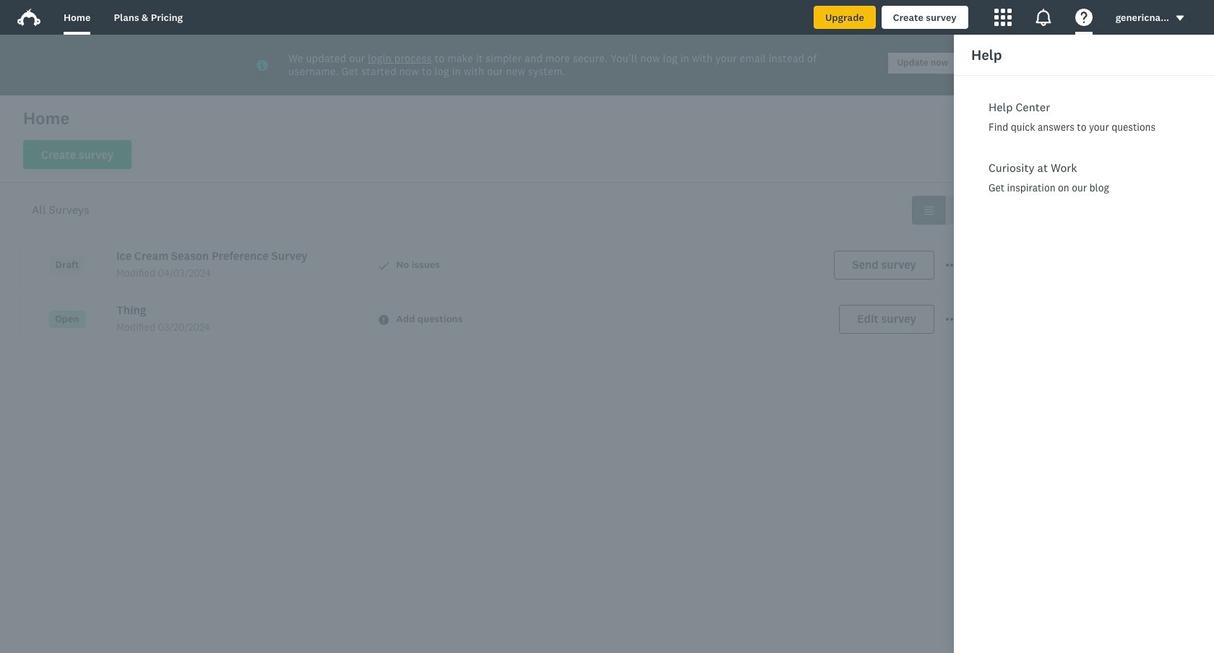 Task type: locate. For each thing, give the bounding box(es) containing it.
1 brand logo image from the top
[[17, 6, 40, 29]]

group
[[912, 196, 980, 225]]

brand logo image
[[17, 6, 40, 29], [17, 9, 40, 26]]

open menu image
[[946, 260, 958, 271], [946, 264, 958, 267]]

2 open menu image from the top
[[946, 264, 958, 267]]

dropdown arrow icon image
[[1175, 13, 1185, 23], [1177, 16, 1184, 21]]

help icon image
[[1075, 9, 1093, 26]]

2 open menu image from the top
[[946, 318, 958, 321]]

2 brand logo image from the top
[[17, 9, 40, 26]]

products icon image
[[994, 9, 1012, 26], [994, 9, 1012, 26]]

notification center icon image
[[1035, 9, 1052, 26]]

dialog
[[954, 35, 1214, 653]]

open menu image
[[946, 314, 958, 325], [946, 318, 958, 321]]

no issues image
[[379, 261, 389, 271]]



Task type: vqa. For each thing, say whether or not it's contained in the screenshot.
1st Products Icon from right
no



Task type: describe. For each thing, give the bounding box(es) containing it.
Search text field
[[1010, 141, 1154, 170]]

1 open menu image from the top
[[946, 260, 958, 271]]

warning image
[[379, 315, 389, 325]]

1 open menu image from the top
[[946, 314, 958, 325]]



